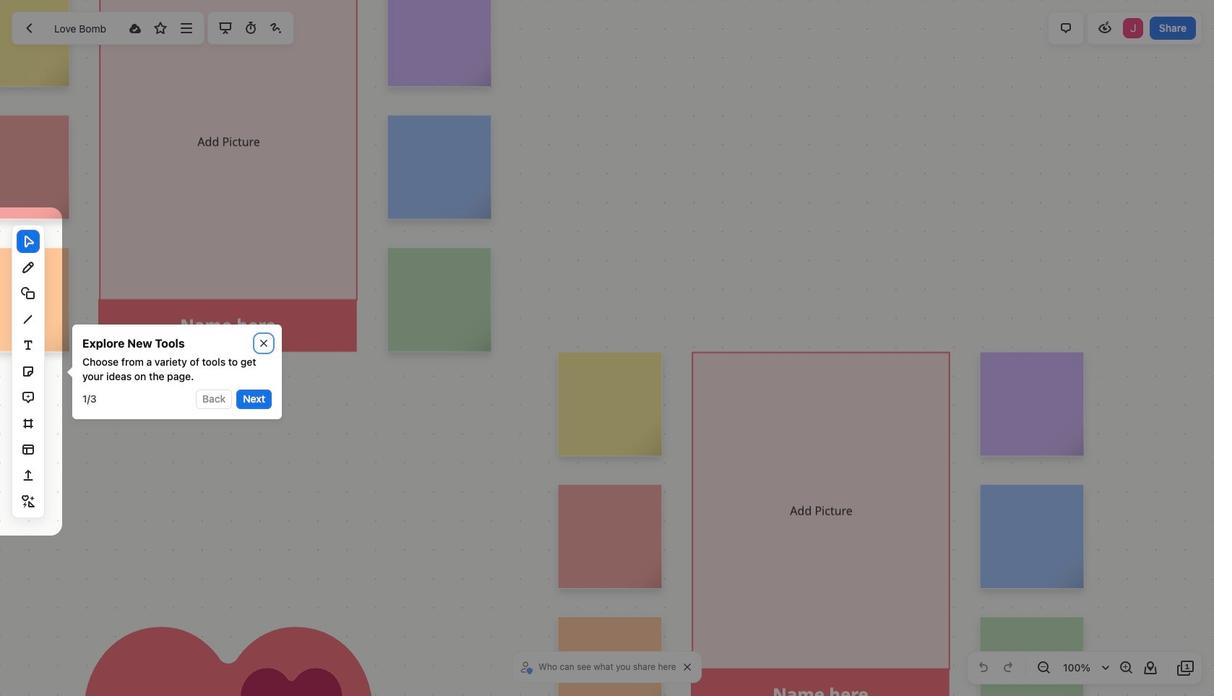 Task type: vqa. For each thing, say whether or not it's contained in the screenshot.
Pages image
yes



Task type: describe. For each thing, give the bounding box(es) containing it.
zoom in image
[[1118, 659, 1135, 677]]

laser image
[[267, 20, 285, 37]]

0 horizontal spatial close image
[[260, 340, 268, 347]]

dashboard image
[[21, 20, 38, 37]]

presentation image
[[217, 20, 234, 37]]

explore new tools element
[[82, 335, 185, 352]]



Task type: locate. For each thing, give the bounding box(es) containing it.
1 vertical spatial close image
[[685, 664, 692, 671]]

zoom out image
[[1035, 659, 1053, 677]]

tooltip
[[62, 325, 282, 419]]

list item
[[1122, 17, 1145, 40]]

pages image
[[1178, 659, 1195, 677]]

0 vertical spatial close image
[[260, 340, 268, 347]]

choose from a variety of tools to get your ideas on the page. element
[[82, 355, 272, 384]]

timer image
[[242, 20, 259, 37]]

Document name text field
[[44, 17, 121, 40]]

star this whiteboard image
[[152, 20, 169, 37]]

more options image
[[178, 20, 195, 37]]

1 horizontal spatial close image
[[685, 664, 692, 671]]

comment panel image
[[1058, 20, 1075, 37]]

close image
[[260, 340, 268, 347], [685, 664, 692, 671]]

list
[[1122, 17, 1145, 40]]



